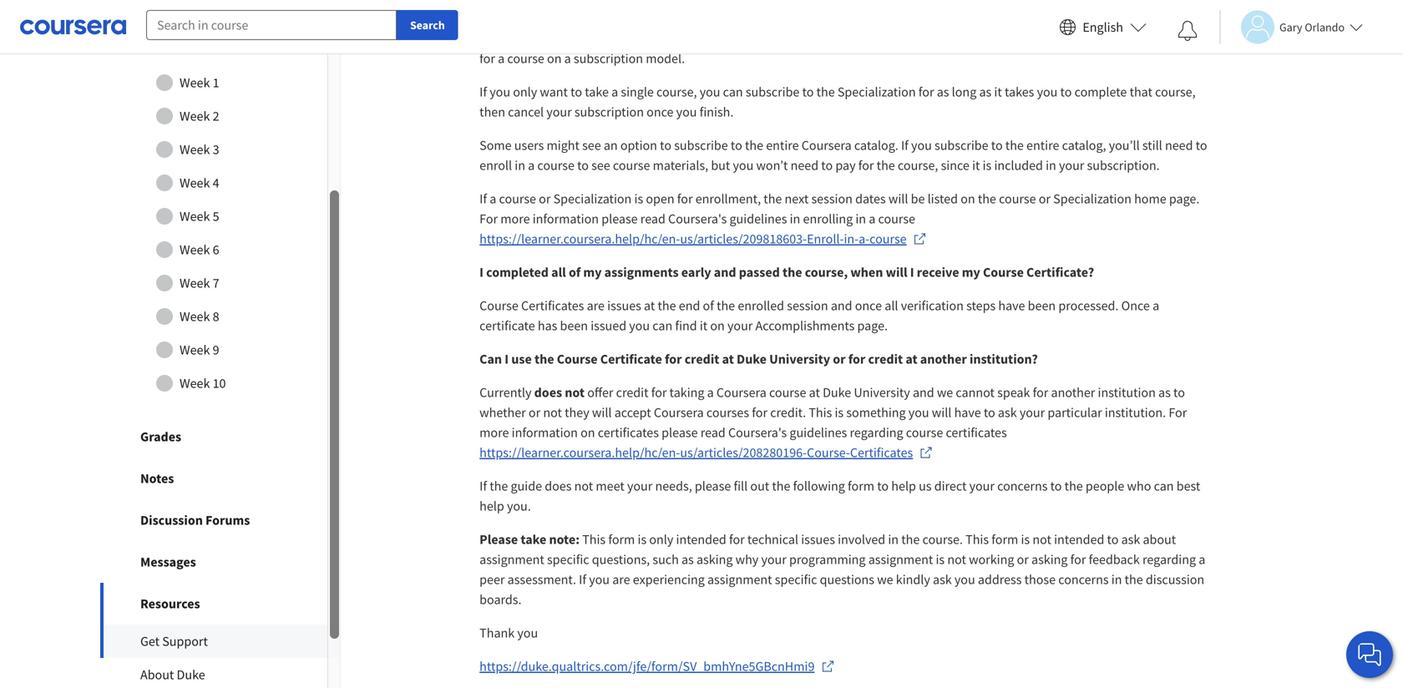 Task type: describe. For each thing, give the bounding box(es) containing it.
course, down enroll- at the right top
[[805, 264, 848, 281]]

us/articles/209818603-
[[680, 231, 807, 247]]

will right something on the right bottom of page
[[932, 405, 952, 421]]

are inside course certificates are issues at the end of the enrolled session and once all verification steps have been processed. once a certificate has been issued you can find it on your accomplishments page.
[[587, 298, 605, 314]]

to down cannot
[[984, 405, 996, 421]]

is inside if a course or specialization is open for enrollment, the next session dates will be listed on the course or specialization home page. for more information please read coursera's guidelines in enrolling in a course
[[635, 191, 644, 207]]

you right thank
[[518, 625, 538, 642]]

2 horizontal spatial specialization
[[1054, 191, 1132, 207]]

course, down payment
[[1156, 84, 1196, 100]]

your inside if you only want to take a single course, you can subscribe to the specialization for as long as it takes you to complete that course, then cancel your subscription once you finish.
[[547, 104, 572, 120]]

won't
[[757, 157, 788, 174]]

thank you
[[480, 625, 538, 642]]

to down 'offered'
[[803, 84, 814, 100]]

not inside offer credit for taking a coursera course at duke university and we cannot speak for another institution as to whether or not they will accept coursera courses for credit. this is something you will have to ask your particular institution. for more information on certificates please read coursera's guidelines regarding course certificates
[[543, 405, 562, 421]]

1 asking from the left
[[697, 552, 733, 568]]

users
[[515, 137, 544, 154]]

session inside course certificates are issues at the end of the enrolled session and once all verification steps have been processed. once a certificate has been issued you can find it on your accomplishments page.
[[787, 298, 829, 314]]

once inside if you only want to take a single course, you can subscribe to the specialization for as long as it takes you to complete that course, then cancel your subscription once you finish.
[[647, 104, 674, 120]]

0 horizontal spatial university
[[770, 351, 831, 368]]

to right the institution
[[1174, 384, 1186, 401]]

week 9
[[180, 342, 219, 359]]

the up included
[[1006, 137, 1024, 154]]

on inside offer credit for taking a coursera course at duke university and we cannot speak for another institution as to whether or not they will accept coursera courses for credit. this is something you will have to ask your particular institution. for more information on certificates please read coursera's guidelines regarding course certificates
[[581, 425, 595, 441]]

end
[[679, 298, 701, 314]]

through
[[822, 30, 867, 47]]

form for to
[[848, 478, 875, 495]]

you up finish.
[[700, 84, 721, 100]]

still
[[1143, 137, 1163, 154]]

1 intended from the left
[[676, 532, 727, 548]]

0 horizontal spatial coursera
[[654, 405, 704, 421]]

Search in course text field
[[146, 10, 397, 40]]

for up why
[[729, 532, 745, 548]]

a down enroll on the top of page
[[490, 191, 497, 207]]

for left taking
[[652, 384, 667, 401]]

certificate
[[480, 318, 535, 334]]

0 horizontal spatial subscribe
[[675, 137, 728, 154]]

you right takes at top
[[1037, 84, 1058, 100]]

payment
[[1153, 30, 1203, 47]]

to left complete in the top of the page
[[1061, 84, 1072, 100]]

note:
[[549, 532, 580, 548]]

receive
[[917, 264, 960, 281]]

are right specializations
[[732, 30, 750, 47]]

discussion
[[1146, 572, 1205, 588]]

notes link
[[100, 458, 341, 500]]

week 3
[[180, 141, 219, 158]]

out
[[751, 478, 770, 495]]

0 vertical spatial duke
[[737, 351, 767, 368]]

not up those
[[1033, 532, 1052, 548]]

week for week 7
[[180, 275, 210, 292]]

you down working
[[955, 572, 976, 588]]

the right 'passed'
[[783, 264, 803, 281]]

course inside "dropdown button"
[[143, 34, 183, 51]]

about
[[1144, 532, 1177, 548]]

if the guide does not meet your needs, please fill out the following form to help us direct your concerns to the people who can best help you.
[[480, 478, 1204, 515]]

1 horizontal spatial coursera
[[717, 384, 767, 401]]

more inside offer credit for taking a coursera course at duke university and we cannot speak for another institution as to whether or not they will accept coursera courses for credit. this is something you will have to ask your particular institution. for more information on certificates please read coursera's guidelines regarding course certificates
[[480, 425, 509, 441]]

the right listed
[[978, 191, 997, 207]]

currently does not
[[480, 384, 585, 401]]

1 horizontal spatial been
[[1028, 298, 1056, 314]]

to up included
[[992, 137, 1003, 154]]

direct
[[935, 478, 967, 495]]

your right direct
[[970, 478, 995, 495]]

course up us on the bottom right of page
[[906, 425, 944, 441]]

home
[[1135, 191, 1167, 207]]

1 vertical spatial of
[[569, 264, 581, 281]]

use
[[512, 351, 532, 368]]

your right meet
[[628, 478, 653, 495]]

to left people
[[1051, 478, 1062, 495]]

to up materials,
[[660, 137, 672, 154]]

1 vertical spatial subscription
[[574, 50, 643, 67]]

week for week 8
[[180, 308, 210, 325]]

but
[[711, 157, 731, 174]]

1 vertical spatial need
[[791, 157, 819, 174]]

certificates inside course certificates are issues at the end of the enrolled session and once all verification steps have been processed. once a certificate has been issued you can find it on your accomplishments page.
[[521, 298, 584, 314]]

at inside course certificates are issues at the end of the enrolled session and once all verification steps have been processed. once a certificate has been issued you can find it on your accomplishments page.
[[644, 298, 655, 314]]

your inside 'some users might see an option to subscribe to the entire coursera catalog. if you subscribe to the entire catalog, you'll still need to enroll in a course to see course materials, but you won't need to pay for the course, since it is included in your subscription.'
[[1060, 157, 1085, 174]]

please
[[480, 532, 518, 548]]

https://learner.coursera.help/hc/en- for us/articles/208280196-
[[480, 445, 680, 461]]

another for at
[[921, 351, 967, 368]]

course certificates are issues at the end of the enrolled session and once all verification steps have been processed. once a certificate has been issued you can find it on your accomplishments page.
[[480, 298, 1163, 334]]

the left end
[[658, 298, 676, 314]]

course up offer
[[557, 351, 598, 368]]

you down questions,
[[589, 572, 610, 588]]

the down catalog.
[[877, 157, 896, 174]]

coursera's inside offer credit for taking a coursera course at duke university and we cannot speak for another institution as to whether or not they will accept coursera courses for credit. this is something you will have to ask your particular institution. for more information on certificates please read coursera's guidelines regarding course certificates
[[729, 425, 787, 441]]

0 horizontal spatial this
[[583, 532, 606, 548]]

week 8
[[180, 308, 219, 325]]

course down included
[[999, 191, 1037, 207]]

week 6
[[180, 242, 219, 258]]

2 horizontal spatial credit
[[869, 351, 903, 368]]

0 vertical spatial help
[[892, 478, 917, 495]]

is up questions,
[[638, 532, 647, 548]]

0 horizontal spatial i
[[480, 264, 484, 281]]

orlando
[[1305, 20, 1345, 35]]

week 10 link
[[116, 367, 325, 400]]

a up want
[[565, 50, 571, 67]]

people
[[1086, 478, 1125, 495]]

some users might see an option to subscribe to the entire coursera catalog. if you subscribe to the entire catalog, you'll still need to enroll in a course to see course materials, but you won't need to pay for the course, since it is included in your subscription.
[[480, 137, 1211, 174]]

is up those
[[1022, 532, 1030, 548]]

course-
[[807, 445, 851, 461]]

in down next
[[790, 211, 801, 227]]

1 vertical spatial see
[[592, 157, 611, 174]]

the left next
[[764, 191, 782, 207]]

us
[[919, 478, 932, 495]]

concerns inside if the guide does not meet your needs, please fill out the following form to help us direct your concerns to the people who can best help you.
[[998, 478, 1048, 495]]

1 vertical spatial help
[[480, 498, 505, 515]]

course inside some courses that are part of specializations are only offered through subscription payments. you can't make a one-time payment for a course on a subscription model.
[[508, 50, 545, 67]]

to right want
[[571, 84, 582, 100]]

some for some users might see an option to subscribe to the entire coursera catalog. if you subscribe to the entire catalog, you'll still need to enroll in a course to see course materials, but you won't need to pay for the course, since it is included in your subscription.
[[480, 137, 512, 154]]

coursera image
[[20, 14, 126, 40]]

enrolled
[[738, 298, 785, 314]]

in down users
[[515, 157, 526, 174]]

on inside some courses that are part of specializations are only offered through subscription payments. you can't make a one-time payment for a course on a subscription model.
[[547, 50, 562, 67]]

not down course.
[[948, 552, 967, 568]]

the up the won't
[[745, 137, 764, 154]]

grades
[[140, 429, 181, 445]]

show notifications image
[[1178, 21, 1198, 41]]

enroll
[[480, 157, 512, 174]]

kindly
[[896, 572, 931, 588]]

time
[[1125, 30, 1150, 47]]

the left the enrolled at the right top
[[717, 298, 735, 314]]

not up they
[[565, 384, 585, 401]]

want
[[540, 84, 568, 100]]

course down option
[[613, 157, 650, 174]]

2 asking from the left
[[1032, 552, 1068, 568]]

you up then
[[490, 84, 511, 100]]

week for week 9
[[180, 342, 210, 359]]

if a course or specialization is open for enrollment, the next session dates will be listed on the course or specialization home page. for more information please read coursera's guidelines in enrolling in a course
[[480, 191, 1203, 227]]

2 intended from the left
[[1055, 532, 1105, 548]]

the inside if you only want to take a single course, you can subscribe to the specialization for as long as it takes you to complete that course, then cancel your subscription once you finish.
[[817, 84, 835, 100]]

2 certificates from the left
[[946, 425, 1007, 441]]

0 vertical spatial specific
[[547, 552, 590, 568]]

for down course certificates are issues at the end of the enrolled session and once all verification steps have been processed. once a certificate has been issued you can find it on your accomplishments page.
[[849, 351, 866, 368]]

will down offer
[[592, 405, 612, 421]]

3
[[213, 141, 219, 158]]

enrolling
[[803, 211, 853, 227]]

2 horizontal spatial this
[[966, 532, 989, 548]]

does inside if the guide does not meet your needs, please fill out the following form to help us direct your concerns to the people who can best help you.
[[545, 478, 572, 495]]

for down find
[[665, 351, 682, 368]]

for left the credit.
[[752, 405, 768, 421]]

opens in a new tab image
[[914, 232, 927, 246]]

materials,
[[653, 157, 709, 174]]

english
[[1083, 19, 1124, 36]]

in down the feedback
[[1112, 572, 1123, 588]]

read inside if a course or specialization is open for enrollment, the next session dates will be listed on the course or specialization home page. for more information please read coursera's guidelines in enrolling in a course
[[641, 211, 666, 227]]

coursera inside 'some users might see an option to subscribe to the entire coursera catalog. if you subscribe to the entire catalog, you'll still need to enroll in a course to see course materials, but you won't need to pay for the course, since it is included in your subscription.'
[[802, 137, 852, 154]]

duke inside offer credit for taking a coursera course at duke university and we cannot speak for another institution as to whether or not they will accept coursera courses for credit. this is something you will have to ask your particular institution. for more information on certificates please read coursera's guidelines regarding course certificates
[[823, 384, 852, 401]]

this inside offer credit for taking a coursera course at duke university and we cannot speak for another institution as to whether or not they will accept coursera courses for credit. this is something you will have to ask your particular institution. for more information on certificates please read coursera's guidelines regarding course certificates
[[809, 405, 833, 421]]

1 certificates from the left
[[598, 425, 659, 441]]

2 horizontal spatial ask
[[1122, 532, 1141, 548]]

or down course certificates are issues at the end of the enrolled session and once all verification steps have been processed. once a certificate has been issued you can find it on your accomplishments page.
[[833, 351, 846, 368]]

help center image
[[1360, 645, 1380, 665]]

1 horizontal spatial credit
[[685, 351, 720, 368]]

week for week 1
[[180, 74, 210, 91]]

week 1
[[180, 74, 219, 91]]

in up a- in the top of the page
[[856, 211, 867, 227]]

1
[[213, 74, 219, 91]]

a inside 'some users might see an option to subscribe to the entire coursera catalog. if you subscribe to the entire catalog, you'll still need to enroll in a course to see course materials, but you won't need to pay for the course, since it is included in your subscription.'
[[528, 157, 535, 174]]

0 horizontal spatial form
[[609, 532, 635, 548]]

will right the when
[[886, 264, 908, 281]]

course left opens in a new tab image
[[870, 231, 907, 247]]

that inside if you only want to take a single course, you can subscribe to the specialization for as long as it takes you to complete that course, then cancel your subscription once you finish.
[[1130, 84, 1153, 100]]

taking
[[670, 384, 705, 401]]

on inside course certificates are issues at the end of the enrolled session and once all verification steps have been processed. once a certificate has been issued you can find it on your accomplishments page.
[[711, 318, 725, 334]]

0 vertical spatial does
[[535, 384, 562, 401]]

get support
[[140, 633, 208, 650]]

as inside this form is only intended for technical issues involved in the course. this form is not intended to ask about assignment specific questions, such as asking why your programming assignment is not working or asking for feedback regarding a peer assessment. if you are experiencing assignment specific questions we kindly ask you address those concerns in the discussion boards.
[[682, 552, 694, 568]]

institution.
[[1105, 405, 1167, 421]]

your inside offer credit for taking a coursera course at duke university and we cannot speak for another institution as to whether or not they will accept coursera courses for credit. this is something you will have to ask your particular institution. for more information on certificates please read coursera's guidelines regarding course certificates
[[1020, 405, 1046, 421]]

and inside offer credit for taking a coursera course at duke university and we cannot speak for another institution as to whether or not they will accept coursera courses for credit. this is something you will have to ask your particular institution. for more information on certificates please read coursera's guidelines regarding course certificates
[[913, 384, 935, 401]]

search
[[410, 18, 445, 33]]

that inside some courses that are part of specializations are only offered through subscription payments. you can't make a one-time payment for a course on a subscription model.
[[560, 30, 583, 47]]

0 vertical spatial and
[[714, 264, 737, 281]]

next
[[785, 191, 809, 207]]

the right "out"
[[772, 478, 791, 495]]

or down users
[[539, 191, 551, 207]]

can
[[480, 351, 502, 368]]

to down finish.
[[731, 137, 743, 154]]

is down course.
[[936, 552, 945, 568]]

0 vertical spatial all
[[552, 264, 566, 281]]

or down included
[[1039, 191, 1051, 207]]

as right long
[[980, 84, 992, 100]]

open
[[646, 191, 675, 207]]

2 horizontal spatial subscribe
[[935, 137, 989, 154]]

messages
[[140, 554, 196, 571]]

ask inside offer credit for taking a coursera course at duke university and we cannot speak for another institution as to whether or not they will accept coursera courses for credit. this is something you will have to ask your particular institution. for more information on certificates please read coursera's guidelines regarding course certificates
[[999, 405, 1017, 421]]

courses inside some courses that are part of specializations are only offered through subscription payments. you can't make a one-time payment for a course on a subscription model.
[[515, 30, 557, 47]]

0 horizontal spatial take
[[521, 532, 547, 548]]

grades link
[[100, 416, 341, 458]]

verification
[[901, 298, 964, 314]]

it inside course certificates are issues at the end of the enrolled session and once all verification steps have been processed. once a certificate has been issued you can find it on your accomplishments page.
[[700, 318, 708, 334]]

a inside offer credit for taking a coursera course at duke university and we cannot speak for another institution as to whether or not they will accept coursera courses for credit. this is something you will have to ask your particular institution. for more information on certificates please read coursera's guidelines regarding course certificates
[[707, 384, 714, 401]]

certificates inside https://learner.coursera.help/hc/en-us/articles/208280196-course-certificates link
[[851, 445, 914, 461]]

a-
[[859, 231, 870, 247]]

the left guide
[[490, 478, 508, 495]]

course down might
[[538, 157, 575, 174]]

0 vertical spatial subscription
[[870, 30, 939, 47]]

the left people
[[1065, 478, 1084, 495]]

catalog,
[[1063, 137, 1107, 154]]

course down be
[[879, 211, 916, 227]]

guidelines inside if a course or specialization is open for enrollment, the next session dates will be listed on the course or specialization home page. for more information please read coursera's guidelines in enrolling in a course
[[730, 211, 788, 227]]

feedback
[[1089, 552, 1140, 568]]

dates
[[856, 191, 886, 207]]

0 vertical spatial see
[[583, 137, 601, 154]]

to left us on the bottom right of page
[[878, 478, 889, 495]]

week 2
[[180, 108, 219, 125]]

involved
[[838, 532, 886, 548]]

payments.
[[942, 30, 1001, 47]]

once inside course certificates are issues at the end of the enrolled session and once all verification steps have been processed. once a certificate has been issued you can find it on your accomplishments page.
[[855, 298, 882, 314]]

4
[[213, 175, 219, 191]]

1 horizontal spatial assignment
[[708, 572, 773, 588]]

a up then
[[498, 50, 505, 67]]

currently
[[480, 384, 532, 401]]

2 horizontal spatial assignment
[[869, 552, 934, 568]]

the right use
[[535, 351, 554, 368]]

in right included
[[1046, 157, 1057, 174]]

certificate
[[601, 351, 662, 368]]

only inside some courses that are part of specializations are only offered through subscription payments. you can't make a one-time payment for a course on a subscription model.
[[753, 30, 777, 47]]

0 horizontal spatial assignment
[[480, 552, 545, 568]]

1 entire from the left
[[766, 137, 799, 154]]

course, down model. in the left top of the page
[[657, 84, 697, 100]]

then
[[480, 104, 506, 120]]

specializations
[[646, 30, 730, 47]]

is inside 'some users might see an option to subscribe to the entire coursera catalog. if you subscribe to the entire catalog, you'll still need to enroll in a course to see course materials, but you won't need to pay for the course, since it is included in your subscription.'
[[983, 157, 992, 174]]

more inside if a course or specialization is open for enrollment, the next session dates will be listed on the course or specialization home page. for more information please read coursera's guidelines in enrolling in a course
[[501, 211, 530, 227]]

only inside this form is only intended for technical issues involved in the course. this form is not intended to ask about assignment specific questions, such as asking why your programming assignment is not working or asking for feedback regarding a peer assessment. if you are experiencing assignment specific questions we kindly ask you address those concerns in the discussion boards.
[[650, 532, 674, 548]]

the down the feedback
[[1125, 572, 1144, 588]]

passed
[[739, 264, 780, 281]]

and inside course certificates are issues at the end of the enrolled session and once all verification steps have been processed. once a certificate has been issued you can find it on your accomplishments page.
[[831, 298, 853, 314]]

can inside if the guide does not meet your needs, please fill out the following form to help us direct your concerns to the people who can best help you.
[[1154, 478, 1175, 495]]

week 4
[[180, 175, 219, 191]]

session inside if a course or specialization is open for enrollment, the next session dates will be listed on the course or specialization home page. for more information please read coursera's guidelines in enrolling in a course
[[812, 191, 853, 207]]

0 horizontal spatial ask
[[933, 572, 952, 588]]

you right catalog.
[[912, 137, 932, 154]]

as left long
[[937, 84, 950, 100]]

for right speak
[[1033, 384, 1049, 401]]

week 4 link
[[116, 166, 325, 200]]

gary
[[1280, 20, 1303, 35]]

week 10
[[180, 375, 226, 392]]

offer credit for taking a coursera course at duke university and we cannot speak for another institution as to whether or not they will accept coursera courses for credit. this is something you will have to ask your particular institution. for more information on certificates please read coursera's guidelines regarding course certificates
[[480, 384, 1190, 441]]

you left finish.
[[677, 104, 697, 120]]

material
[[186, 34, 234, 51]]

the left course.
[[902, 532, 920, 548]]

model.
[[646, 50, 685, 67]]

a down dates
[[869, 211, 876, 227]]

1 horizontal spatial specific
[[775, 572, 818, 588]]

please inside if a course or specialization is open for enrollment, the next session dates will be listed on the course or specialization home page. for more information please read coursera's guidelines in enrolling in a course
[[602, 211, 638, 227]]

can inside course certificates are issues at the end of the enrolled session and once all verification steps have been processed. once a certificate has been issued you can find it on your accomplishments page.
[[653, 318, 673, 334]]

us/articles/208280196-
[[680, 445, 807, 461]]

course down enroll on the top of page
[[499, 191, 536, 207]]

to down might
[[577, 157, 589, 174]]

guidelines inside offer credit for taking a coursera course at duke university and we cannot speak for another institution as to whether or not they will accept coursera courses for credit. this is something you will have to ask your particular institution. for more information on certificates please read coursera's guidelines regarding course certificates
[[790, 425, 848, 441]]

opens in a new tab image for https://learner.coursera.help/hc/en-us/articles/208280196-course-certificates
[[920, 446, 934, 460]]

at inside offer credit for taking a coursera course at duke university and we cannot speak for another institution as to whether or not they will accept coursera courses for credit. this is something you will have to ask your particular institution. for more information on certificates please read coursera's guidelines regarding course certificates
[[809, 384, 820, 401]]

for inside if you only want to take a single course, you can subscribe to the specialization for as long as it takes you to complete that course, then cancel your subscription once you finish.
[[919, 84, 935, 100]]

0 horizontal spatial specialization
[[554, 191, 632, 207]]

questions
[[820, 572, 875, 588]]

of inside course certificates are issues at the end of the enrolled session and once all verification steps have been processed. once a certificate has been issued you can find it on your accomplishments page.
[[703, 298, 714, 314]]

week for week 10
[[180, 375, 210, 392]]

2 horizontal spatial i
[[911, 264, 915, 281]]

course inside course certificates are issues at the end of the enrolled session and once all verification steps have been processed. once a certificate has been issued you can find it on your accomplishments page.
[[480, 298, 519, 314]]

for inside offer credit for taking a coursera course at duke university and we cannot speak for another institution as to whether or not they will accept coursera courses for credit. this is something you will have to ask your particular institution. for more information on certificates please read coursera's guidelines regarding course certificates
[[1169, 405, 1188, 421]]

a left one-
[[1090, 30, 1097, 47]]



Task type: vqa. For each thing, say whether or not it's contained in the screenshot.
RATES
no



Task type: locate. For each thing, give the bounding box(es) containing it.
0 horizontal spatial and
[[714, 264, 737, 281]]

is inside offer credit for taking a coursera course at duke university and we cannot speak for another institution as to whether or not they will accept coursera courses for credit. this is something you will have to ask your particular institution. for more information on certificates please read coursera's guidelines regarding course certificates
[[835, 405, 844, 421]]

2 some from the top
[[480, 137, 512, 154]]

experiencing
[[633, 572, 705, 588]]

courses inside offer credit for taking a coursera course at duke university and we cannot speak for another institution as to whether or not they will accept coursera courses for credit. this is something you will have to ask your particular institution. for more information on certificates please read coursera's guidelines regarding course certificates
[[707, 405, 750, 421]]

for right 'open'
[[678, 191, 693, 207]]

more
[[501, 211, 530, 227], [480, 425, 509, 441]]

7
[[213, 275, 219, 292]]

peer
[[480, 572, 505, 588]]

enrollment,
[[696, 191, 761, 207]]

asking up those
[[1032, 552, 1068, 568]]

a left single at the top left of page
[[612, 84, 619, 100]]

if inside this form is only intended for technical issues involved in the course. this form is not intended to ask about assignment specific questions, such as asking why your programming assignment is not working or asking for feedback regarding a peer assessment. if you are experiencing assignment specific questions we kindly ask you address those concerns in the discussion boards.
[[579, 572, 587, 588]]

read
[[641, 211, 666, 227], [701, 425, 726, 441]]

1 vertical spatial once
[[855, 298, 882, 314]]

messages link
[[100, 542, 341, 583]]

4 week from the top
[[180, 175, 210, 191]]

0 horizontal spatial regarding
[[850, 425, 904, 441]]

session up 'enrolling'
[[812, 191, 853, 207]]

1 horizontal spatial issues
[[802, 532, 836, 548]]

week left 4
[[180, 175, 210, 191]]

1 vertical spatial some
[[480, 137, 512, 154]]

this up working
[[966, 532, 989, 548]]

0 horizontal spatial of
[[569, 264, 581, 281]]

1 horizontal spatial that
[[1130, 84, 1153, 100]]

1 horizontal spatial concerns
[[1059, 572, 1109, 588]]

resources
[[140, 596, 200, 613]]

you inside offer credit for taking a coursera course at duke university and we cannot speak for another institution as to whether or not they will accept coursera courses for credit. this is something you will have to ask your particular institution. for more information on certificates please read coursera's guidelines regarding course certificates
[[909, 405, 930, 421]]

0 horizontal spatial that
[[560, 30, 583, 47]]

0 vertical spatial can
[[723, 84, 743, 100]]

have down cannot
[[955, 405, 982, 421]]

some right search
[[480, 30, 512, 47]]

your down technical
[[762, 552, 787, 568]]

once down single at the top left of page
[[647, 104, 674, 120]]

1 horizontal spatial help
[[892, 478, 917, 495]]

regarding up discussion
[[1143, 552, 1197, 568]]

read inside offer credit for taking a coursera course at duke university and we cannot speak for another institution as to whether or not they will accept coursera courses for credit. this is something you will have to ask your particular institution. for more information on certificates please read coursera's guidelines regarding course certificates
[[701, 425, 726, 441]]

once down the when
[[855, 298, 882, 314]]

2 horizontal spatial form
[[992, 532, 1019, 548]]

0 horizontal spatial certificates
[[598, 425, 659, 441]]

some
[[480, 30, 512, 47], [480, 137, 512, 154]]

issued
[[591, 318, 627, 334]]

are left part
[[586, 30, 603, 47]]

it left takes at top
[[995, 84, 1003, 100]]

course left material
[[143, 34, 183, 51]]

of inside some courses that are part of specializations are only offered through subscription payments. you can't make a one-time payment for a course on a subscription model.
[[632, 30, 643, 47]]

if right catalog.
[[902, 137, 909, 154]]

subscription down part
[[574, 50, 643, 67]]

need
[[1166, 137, 1194, 154], [791, 157, 819, 174]]

week left 9
[[180, 342, 210, 359]]

another up the particular
[[1052, 384, 1096, 401]]

https://learner.coursera.help/hc/en-us/articles/209818603-enroll-in-a-course
[[480, 231, 907, 247]]

week 2 link
[[116, 100, 325, 133]]

0 horizontal spatial all
[[552, 264, 566, 281]]

for right pay at the top right of the page
[[859, 157, 874, 174]]

coursera down taking
[[654, 405, 704, 421]]

0 horizontal spatial can
[[653, 318, 673, 334]]

1 vertical spatial session
[[787, 298, 829, 314]]

1 vertical spatial that
[[1130, 84, 1153, 100]]

take inside if you only want to take a single course, you can subscribe to the specialization for as long as it takes you to complete that course, then cancel your subscription once you finish.
[[585, 84, 609, 100]]

https://learner.coursera.help/hc/en- for us/articles/209818603-
[[480, 231, 680, 247]]

0 horizontal spatial my
[[584, 264, 602, 281]]

1 horizontal spatial need
[[1166, 137, 1194, 154]]

week for week 4
[[180, 175, 210, 191]]

see
[[583, 137, 601, 154], [592, 157, 611, 174]]

page. inside if a course or specialization is open for enrollment, the next session dates will be listed on the course or specialization home page. for more information please read coursera's guidelines in enrolling in a course
[[1170, 191, 1200, 207]]

all inside course certificates are issues at the end of the enrolled session and once all verification steps have been processed. once a certificate has been issued you can find it on your accomplishments page.
[[885, 298, 899, 314]]

1 my from the left
[[584, 264, 602, 281]]

i completed all of my assignments early and passed the course, when will i receive my course certificate?
[[480, 264, 1095, 281]]

1 vertical spatial read
[[701, 425, 726, 441]]

10
[[213, 375, 226, 392]]

boards.
[[480, 592, 522, 608]]

course, inside 'some users might see an option to subscribe to the entire coursera catalog. if you subscribe to the entire catalog, you'll still need to enroll in a course to see course materials, but you won't need to pay for the course, since it is included in your subscription.'
[[898, 157, 939, 174]]

we inside offer credit for taking a coursera course at duke university and we cannot speak for another institution as to whether or not they will accept coursera courses for credit. this is something you will have to ask your particular institution. for more information on certificates please read coursera's guidelines regarding course certificates
[[937, 384, 954, 401]]

specialization inside if you only want to take a single course, you can subscribe to the specialization for as long as it takes you to complete that course, then cancel your subscription once you finish.
[[838, 84, 916, 100]]

information inside if a course or specialization is open for enrollment, the next session dates will be listed on the course or specialization home page. for more information please read coursera's guidelines in enrolling in a course
[[533, 211, 599, 227]]

since
[[941, 157, 970, 174]]

0 vertical spatial take
[[585, 84, 609, 100]]

best
[[1177, 478, 1201, 495]]

subscription.
[[1088, 157, 1160, 174]]

ask right kindly
[[933, 572, 952, 588]]

2 vertical spatial can
[[1154, 478, 1175, 495]]

week left 2
[[180, 108, 210, 125]]

week for week 2
[[180, 108, 210, 125]]

can't
[[1026, 30, 1054, 47]]

does
[[535, 384, 562, 401], [545, 478, 572, 495]]

fill
[[734, 478, 748, 495]]

take left single at the top left of page
[[585, 84, 609, 100]]

for right institution.
[[1169, 405, 1188, 421]]

week 9 link
[[116, 334, 325, 367]]

1 horizontal spatial coursera's
[[729, 425, 787, 441]]

opens in a new tab image for https://duke.qualtrics.com/jfe/form/sv_bmhyne5gbcnhmi9
[[822, 660, 835, 674]]

9 week from the top
[[180, 342, 210, 359]]

1 horizontal spatial ask
[[999, 405, 1017, 421]]

can left find
[[653, 318, 673, 334]]

my right receive
[[962, 264, 981, 281]]

university up something on the right bottom of page
[[854, 384, 911, 401]]

issues up "issued"
[[608, 298, 642, 314]]

can inside if you only want to take a single course, you can subscribe to the specialization for as long as it takes you to complete that course, then cancel your subscription once you finish.
[[723, 84, 743, 100]]

1 horizontal spatial opens in a new tab image
[[920, 446, 934, 460]]

specific
[[547, 552, 590, 568], [775, 572, 818, 588]]

not inside if the guide does not meet your needs, please fill out the following form to help us direct your concerns to the people who can best help you.
[[575, 478, 593, 495]]

opens in a new tab image
[[920, 446, 934, 460], [822, 660, 835, 674]]

a inside this form is only intended for technical issues involved in the course. this form is not intended to ask about assignment specific questions, such as asking why your programming assignment is not working or asking for feedback regarding a peer assessment. if you are experiencing assignment specific questions we kindly ask you address those concerns in the discussion boards.
[[1199, 552, 1206, 568]]

to right still
[[1196, 137, 1208, 154]]

page. right home
[[1170, 191, 1200, 207]]

it right since at the right top of the page
[[973, 157, 981, 174]]

issues inside this form is only intended for technical issues involved in the course. this form is not intended to ask about assignment specific questions, such as asking why your programming assignment is not working or asking for feedback regarding a peer assessment. if you are experiencing assignment specific questions we kindly ask you address those concerns in the discussion boards.
[[802, 532, 836, 548]]

subscription inside if you only want to take a single course, you can subscribe to the specialization for as long as it takes you to complete that course, then cancel your subscription once you finish.
[[575, 104, 644, 120]]

session up accomplishments
[[787, 298, 829, 314]]

6 week from the top
[[180, 242, 210, 258]]

i left receive
[[911, 264, 915, 281]]

regarding inside this form is only intended for technical issues involved in the course. this form is not intended to ask about assignment specific questions, such as asking why your programming assignment is not working or asking for feedback regarding a peer assessment. if you are experiencing assignment specific questions we kindly ask you address those concerns in the discussion boards.
[[1143, 552, 1197, 568]]

particular
[[1048, 405, 1103, 421]]

1 horizontal spatial another
[[1052, 384, 1096, 401]]

steps
[[967, 298, 996, 314]]

1 vertical spatial opens in a new tab image
[[822, 660, 835, 674]]

to inside this form is only intended for technical issues involved in the course. this form is not intended to ask about assignment specific questions, such as asking why your programming assignment is not working or asking for feedback regarding a peer assessment. if you are experiencing assignment specific questions we kindly ask you address those concerns in the discussion boards.
[[1108, 532, 1119, 548]]

notes
[[140, 471, 174, 487]]

if for you.
[[480, 478, 487, 495]]

only up cancel
[[513, 84, 537, 100]]

once
[[1122, 298, 1151, 314]]

once
[[647, 104, 674, 120], [855, 298, 882, 314]]

1 vertical spatial certificates
[[851, 445, 914, 461]]

help
[[892, 478, 917, 495], [480, 498, 505, 515]]

1 vertical spatial issues
[[802, 532, 836, 548]]

is left something on the right bottom of page
[[835, 405, 844, 421]]

if inside 'some users might see an option to subscribe to the entire coursera catalog. if you subscribe to the entire catalog, you'll still need to enroll in a course to see course materials, but you won't need to pay for the course, since it is included in your subscription.'
[[902, 137, 909, 154]]

have inside course certificates are issues at the end of the enrolled session and once all verification steps have been processed. once a certificate has been issued you can find it on your accomplishments page.
[[999, 298, 1026, 314]]

for inside if a course or specialization is open for enrollment, the next session dates will be listed on the course or specialization home page. for more information please read coursera's guidelines in enrolling in a course
[[480, 211, 498, 227]]

duke right about at the left bottom of page
[[177, 667, 205, 684]]

1 vertical spatial regarding
[[1143, 552, 1197, 568]]

0 horizontal spatial certificates
[[521, 298, 584, 314]]

you inside course certificates are issues at the end of the enrolled session and once all verification steps have been processed. once a certificate has been issued you can find it on your accomplishments page.
[[629, 318, 650, 334]]

that
[[560, 30, 583, 47], [1130, 84, 1153, 100]]

for left long
[[919, 84, 935, 100]]

0 vertical spatial information
[[533, 211, 599, 227]]

duke down the enrolled at the right top
[[737, 351, 767, 368]]

0 horizontal spatial page.
[[858, 318, 888, 334]]

8 week from the top
[[180, 308, 210, 325]]

your inside this form is only intended for technical issues involved in the course. this form is not intended to ask about assignment specific questions, such as asking why your programming assignment is not working or asking for feedback regarding a peer assessment. if you are experiencing assignment specific questions we kindly ask you address those concerns in the discussion boards.
[[762, 552, 787, 568]]

specialization down subscription.
[[1054, 191, 1132, 207]]

university
[[770, 351, 831, 368], [854, 384, 911, 401]]

for left the feedback
[[1071, 552, 1087, 568]]

for
[[480, 50, 495, 67], [919, 84, 935, 100], [859, 157, 874, 174], [678, 191, 693, 207], [665, 351, 682, 368], [849, 351, 866, 368], [652, 384, 667, 401], [1033, 384, 1049, 401], [752, 405, 768, 421], [729, 532, 745, 548], [1071, 552, 1087, 568]]

processed.
[[1059, 298, 1119, 314]]

my left the assignments
[[584, 264, 602, 281]]

course material button
[[103, 19, 338, 66]]

it right find
[[700, 318, 708, 334]]

0 horizontal spatial help
[[480, 498, 505, 515]]

subscribe inside if you only want to take a single course, you can subscribe to the specialization for as long as it takes you to complete that course, then cancel your subscription once you finish.
[[746, 84, 800, 100]]

it inside if you only want to take a single course, you can subscribe to the specialization for as long as it takes you to complete that course, then cancel your subscription once you finish.
[[995, 84, 1003, 100]]

address
[[978, 572, 1022, 588]]

on inside if a course or specialization is open for enrollment, the next session dates will be listed on the course or specialization home page. for more information please read coursera's guidelines in enrolling in a course
[[961, 191, 976, 207]]

week for week 5
[[180, 208, 210, 225]]

as inside offer credit for taking a coursera course at duke university and we cannot speak for another institution as to whether or not they will accept coursera courses for credit. this is something you will have to ask your particular institution. for more information on certificates please read coursera's guidelines regarding course certificates
[[1159, 384, 1171, 401]]

part
[[606, 30, 629, 47]]

1 horizontal spatial read
[[701, 425, 726, 441]]

2 horizontal spatial can
[[1154, 478, 1175, 495]]

0 horizontal spatial need
[[791, 157, 819, 174]]

0 vertical spatial need
[[1166, 137, 1194, 154]]

of right completed
[[569, 264, 581, 281]]

thank
[[480, 625, 515, 642]]

please inside if the guide does not meet your needs, please fill out the following form to help us direct your concerns to the people who can best help you.
[[695, 478, 731, 495]]

2 horizontal spatial coursera
[[802, 137, 852, 154]]

week 8 link
[[116, 300, 325, 334]]

0 horizontal spatial duke
[[177, 667, 205, 684]]

3 week from the top
[[180, 141, 210, 158]]

assignment up kindly
[[869, 552, 934, 568]]

your
[[547, 104, 572, 120], [1060, 157, 1085, 174], [728, 318, 753, 334], [1020, 405, 1046, 421], [628, 478, 653, 495], [970, 478, 995, 495], [762, 552, 787, 568]]

0 horizontal spatial issues
[[608, 298, 642, 314]]

to left pay at the top right of the page
[[822, 157, 833, 174]]

credit inside offer credit for taking a coursera course at duke university and we cannot speak for another institution as to whether or not they will accept coursera courses for credit. this is something you will have to ask your particular institution. for more information on certificates please read coursera's guidelines regarding course certificates
[[616, 384, 649, 401]]

or up those
[[1017, 552, 1029, 568]]

can i use the course certificate for credit at duke university or for credit at another institution?
[[480, 351, 1039, 368]]

some for some courses that are part of specializations are only offered through subscription payments. you can't make a one-time payment for a course on a subscription model.
[[480, 30, 512, 47]]

0 horizontal spatial have
[[955, 405, 982, 421]]

1 vertical spatial we
[[878, 572, 894, 588]]

0 horizontal spatial been
[[560, 318, 588, 334]]

concerns inside this form is only intended for technical issues involved in the course. this form is not intended to ask about assignment specific questions, such as asking why your programming assignment is not working or asking for feedback regarding a peer assessment. if you are experiencing assignment specific questions we kindly ask you address those concerns in the discussion boards.
[[1059, 572, 1109, 588]]

catalog.
[[855, 137, 899, 154]]

2 vertical spatial it
[[700, 318, 708, 334]]

on down they
[[581, 425, 595, 441]]

been down certificate?
[[1028, 298, 1056, 314]]

if right assessment.
[[579, 572, 587, 588]]

1 horizontal spatial university
[[854, 384, 911, 401]]

information
[[533, 211, 599, 227], [512, 425, 578, 441]]

your down catalog,
[[1060, 157, 1085, 174]]

not left they
[[543, 405, 562, 421]]

2 entire from the left
[[1027, 137, 1060, 154]]

are down questions,
[[613, 572, 631, 588]]

1 horizontal spatial it
[[973, 157, 981, 174]]

in right involved
[[889, 532, 899, 548]]

guidelines up "course-"
[[790, 425, 848, 441]]

opens in a new tab image inside https://learner.coursera.help/hc/en-us/articles/208280196-course-certificates link
[[920, 446, 934, 460]]

1 horizontal spatial of
[[632, 30, 643, 47]]

are up "issued"
[[587, 298, 605, 314]]

0 vertical spatial certificates
[[521, 298, 584, 314]]

0 horizontal spatial entire
[[766, 137, 799, 154]]

week 6 link
[[116, 233, 325, 267]]

0 horizontal spatial specific
[[547, 552, 590, 568]]

2 vertical spatial only
[[650, 532, 674, 548]]

or inside this form is only intended for technical issues involved in the course. this form is not intended to ask about assignment specific questions, such as asking why your programming assignment is not working or asking for feedback regarding a peer assessment. if you are experiencing assignment specific questions we kindly ask you address those concerns in the discussion boards.
[[1017, 552, 1029, 568]]

opens in a new tab image inside https://duke.qualtrics.com/jfe/form/sv_bmhyne5gbcnhmi9 link
[[822, 660, 835, 674]]

entire
[[766, 137, 799, 154], [1027, 137, 1060, 154]]

issues up programming
[[802, 532, 836, 548]]

regarding inside offer credit for taking a coursera course at duke university and we cannot speak for another institution as to whether or not they will accept coursera courses for credit. this is something you will have to ask your particular institution. for more information on certificates please read coursera's guidelines regarding course certificates
[[850, 425, 904, 441]]

if for cancel
[[480, 84, 487, 100]]

1 https://learner.coursera.help/hc/en- from the top
[[480, 231, 680, 247]]

offer
[[588, 384, 614, 401]]

and left cannot
[[913, 384, 935, 401]]

see down an
[[592, 157, 611, 174]]

or inside offer credit for taking a coursera course at duke university and we cannot speak for another institution as to whether or not they will accept coursera courses for credit. this is something you will have to ask your particular institution. for more information on certificates please read coursera's guidelines regarding course certificates
[[529, 405, 541, 421]]

resources link
[[100, 583, 341, 625]]

for inside some courses that are part of specializations are only offered through subscription payments. you can't make a one-time payment for a course on a subscription model.
[[480, 50, 495, 67]]

course, up be
[[898, 157, 939, 174]]

if inside if you only want to take a single course, you can subscribe to the specialization for as long as it takes you to complete that course, then cancel your subscription once you finish.
[[480, 84, 487, 100]]

for inside if a course or specialization is open for enrollment, the next session dates will be listed on the course or specialization home page. for more information please read coursera's guidelines in enrolling in a course
[[678, 191, 693, 207]]

2 vertical spatial duke
[[177, 667, 205, 684]]

takes
[[1005, 84, 1035, 100]]

your down the enrolled at the right top
[[728, 318, 753, 334]]

ask up the feedback
[[1122, 532, 1141, 548]]

10 week from the top
[[180, 375, 210, 392]]

needs,
[[656, 478, 692, 495]]

will inside if a course or specialization is open for enrollment, the next session dates will be listed on the course or specialization home page. for more information please read coursera's guidelines in enrolling in a course
[[889, 191, 909, 207]]

2 vertical spatial subscription
[[575, 104, 644, 120]]

1 vertical spatial ask
[[1122, 532, 1141, 548]]

1 horizontal spatial form
[[848, 478, 875, 495]]

it inside 'some users might see an option to subscribe to the entire coursera catalog. if you subscribe to the entire catalog, you'll still need to enroll in a course to see course materials, but you won't need to pay for the course, since it is included in your subscription.'
[[973, 157, 981, 174]]

form
[[848, 478, 875, 495], [609, 532, 635, 548], [992, 532, 1019, 548]]

have
[[999, 298, 1026, 314], [955, 405, 982, 421]]

0 vertical spatial ask
[[999, 405, 1017, 421]]

complete
[[1075, 84, 1128, 100]]

week 7
[[180, 275, 219, 292]]

week left '7'
[[180, 275, 210, 292]]

we left cannot
[[937, 384, 954, 401]]

you right but
[[733, 157, 754, 174]]

1 week from the top
[[180, 74, 210, 91]]

0 vertical spatial university
[[770, 351, 831, 368]]

are inside this form is only intended for technical issues involved in the course. this form is not intended to ask about assignment specific questions, such as asking why your programming assignment is not working or asking for feedback regarding a peer assessment. if you are experiencing assignment specific questions we kindly ask you address those concerns in the discussion boards.
[[613, 572, 631, 588]]

1 vertical spatial does
[[545, 478, 572, 495]]

1 vertical spatial for
[[1169, 405, 1188, 421]]

5 week from the top
[[180, 208, 210, 225]]

1 vertical spatial and
[[831, 298, 853, 314]]

coursera up pay at the top right of the page
[[802, 137, 852, 154]]

chat with us image
[[1357, 642, 1384, 669]]

0 vertical spatial some
[[480, 30, 512, 47]]

the
[[817, 84, 835, 100], [745, 137, 764, 154], [1006, 137, 1024, 154], [877, 157, 896, 174], [764, 191, 782, 207], [978, 191, 997, 207], [783, 264, 803, 281], [658, 298, 676, 314], [717, 298, 735, 314], [535, 351, 554, 368], [490, 478, 508, 495], [772, 478, 791, 495], [1065, 478, 1084, 495], [902, 532, 920, 548], [1125, 572, 1144, 588]]

specific down programming
[[775, 572, 818, 588]]

on up want
[[547, 50, 562, 67]]

certificates down something on the right bottom of page
[[851, 445, 914, 461]]

course
[[508, 50, 545, 67], [538, 157, 575, 174], [613, 157, 650, 174], [499, 191, 536, 207], [999, 191, 1037, 207], [879, 211, 916, 227], [870, 231, 907, 247], [770, 384, 807, 401], [906, 425, 944, 441]]

and right the early
[[714, 264, 737, 281]]

or down "currently does not"
[[529, 405, 541, 421]]

2 week from the top
[[180, 108, 210, 125]]

week for week 3
[[180, 141, 210, 158]]

coursera
[[802, 137, 852, 154], [717, 384, 767, 401], [654, 405, 704, 421]]

0 vertical spatial coursera
[[802, 137, 852, 154]]

i left completed
[[480, 264, 484, 281]]

at
[[644, 298, 655, 314], [722, 351, 734, 368], [906, 351, 918, 368], [809, 384, 820, 401]]

offered
[[780, 30, 820, 47]]

1 horizontal spatial intended
[[1055, 532, 1105, 548]]

1 vertical spatial https://learner.coursera.help/hc/en-
[[480, 445, 680, 461]]

9
[[213, 342, 219, 359]]

2 horizontal spatial and
[[913, 384, 935, 401]]

1 some from the top
[[480, 30, 512, 47]]

1 horizontal spatial guidelines
[[790, 425, 848, 441]]

concerns right direct
[[998, 478, 1048, 495]]

page. inside course certificates are issues at the end of the enrolled session and once all verification steps have been processed. once a certificate has been issued you can find it on your accomplishments page.
[[858, 318, 888, 334]]

programming
[[790, 552, 866, 568]]

0 vertical spatial another
[[921, 351, 967, 368]]

if down enroll on the top of page
[[480, 191, 487, 207]]

can
[[723, 84, 743, 100], [653, 318, 673, 334], [1154, 478, 1175, 495]]

discussion forums link
[[100, 500, 341, 542]]

1 horizontal spatial i
[[505, 351, 509, 368]]

you.
[[507, 498, 531, 515]]

https://learner.coursera.help/hc/en-
[[480, 231, 680, 247], [480, 445, 680, 461]]

a inside course certificates are issues at the end of the enrolled session and once all verification steps have been processed. once a certificate has been issued you can find it on your accomplishments page.
[[1153, 298, 1160, 314]]

1 horizontal spatial asking
[[1032, 552, 1068, 568]]

coursera's inside if a course or specialization is open for enrollment, the next session dates will be listed on the course or specialization home page. for more information please read coursera's guidelines in enrolling in a course
[[669, 211, 727, 227]]

a right taking
[[707, 384, 714, 401]]

speak
[[998, 384, 1031, 401]]

2 horizontal spatial of
[[703, 298, 714, 314]]

0 vertical spatial once
[[647, 104, 674, 120]]

you right something on the right bottom of page
[[909, 405, 930, 421]]

0 vertical spatial concerns
[[998, 478, 1048, 495]]

an
[[604, 137, 618, 154]]

enroll-
[[807, 231, 844, 247]]

whether
[[480, 405, 526, 421]]

0 vertical spatial only
[[753, 30, 777, 47]]

1 horizontal spatial can
[[723, 84, 743, 100]]

questions,
[[592, 552, 650, 568]]

on right listed
[[961, 191, 976, 207]]

university inside offer credit for taking a coursera course at duke university and we cannot speak for another institution as to whether or not they will accept coursera courses for credit. this is something you will have to ask your particular institution. for more information on certificates please read coursera's guidelines regarding course certificates
[[854, 384, 911, 401]]

https://duke.qualtrics.com/jfe/form/sv_bmhyne5gbcnhmi9 link
[[480, 657, 835, 677]]

only inside if you only want to take a single course, you can subscribe to the specialization for as long as it takes you to complete that course, then cancel your subscription once you finish.
[[513, 84, 537, 100]]

about duke link
[[100, 659, 341, 689]]

we inside this form is only intended for technical issues involved in the course. this form is not intended to ask about assignment specific questions, such as asking why your programming assignment is not working or asking for feedback regarding a peer assessment. if you are experiencing assignment specific questions we kindly ask you address those concerns in the discussion boards.
[[878, 572, 894, 588]]

specialization up catalog.
[[838, 84, 916, 100]]

2 horizontal spatial duke
[[823, 384, 852, 401]]

1 horizontal spatial certificates
[[851, 445, 914, 461]]

1 horizontal spatial we
[[937, 384, 954, 401]]

1 vertical spatial university
[[854, 384, 911, 401]]

0 vertical spatial issues
[[608, 298, 642, 314]]

0 vertical spatial been
[[1028, 298, 1056, 314]]

form inside if the guide does not meet your needs, please fill out the following form to help us direct your concerns to the people who can best help you.
[[848, 478, 875, 495]]

8
[[213, 308, 219, 325]]

2 https://learner.coursera.help/hc/en- from the top
[[480, 445, 680, 461]]

if inside if the guide does not meet your needs, please fill out the following form to help us direct your concerns to the people who can best help you.
[[480, 478, 487, 495]]

0 vertical spatial for
[[480, 211, 498, 227]]

discussion
[[140, 512, 203, 529]]

please take note:
[[480, 532, 583, 548]]

0 vertical spatial regarding
[[850, 425, 904, 441]]

information inside offer credit for taking a coursera course at duke university and we cannot speak for another institution as to whether or not they will accept coursera courses for credit. this is something you will have to ask your particular institution. for more information on certificates please read coursera's guidelines regarding course certificates
[[512, 425, 578, 441]]

asking left why
[[697, 552, 733, 568]]

1 vertical spatial please
[[662, 425, 698, 441]]

2 vertical spatial and
[[913, 384, 935, 401]]

course up steps
[[984, 264, 1024, 281]]

0 horizontal spatial guidelines
[[730, 211, 788, 227]]

course,
[[657, 84, 697, 100], [1156, 84, 1196, 100], [898, 157, 939, 174], [805, 264, 848, 281]]

7 week from the top
[[180, 275, 210, 292]]

2 my from the left
[[962, 264, 981, 281]]

all right completed
[[552, 264, 566, 281]]

certificates
[[521, 298, 584, 314], [851, 445, 914, 461]]

only
[[753, 30, 777, 47], [513, 84, 537, 100], [650, 532, 674, 548]]

6
[[213, 242, 219, 258]]

for inside 'some users might see an option to subscribe to the entire coursera catalog. if you subscribe to the entire catalog, you'll still need to enroll in a course to see course materials, but you won't need to pay for the course, since it is included in your subscription.'
[[859, 157, 874, 174]]

course up the credit.
[[770, 384, 807, 401]]

have inside offer credit for taking a coursera course at duke university and we cannot speak for another institution as to whether or not they will accept coursera courses for credit. this is something you will have to ask your particular institution. for more information on certificates please read coursera's guidelines regarding course certificates
[[955, 405, 982, 421]]

a inside if you only want to take a single course, you can subscribe to the specialization for as long as it takes you to complete that course, then cancel your subscription once you finish.
[[612, 84, 619, 100]]

week 3 link
[[116, 133, 325, 166]]

you'll
[[1109, 137, 1140, 154]]

issues inside course certificates are issues at the end of the enrolled session and once all verification steps have been processed. once a certificate has been issued you can find it on your accomplishments page.
[[608, 298, 642, 314]]

if you only want to take a single course, you can subscribe to the specialization for as long as it takes you to complete that course, then cancel your subscription once you finish.
[[480, 84, 1199, 120]]

course
[[143, 34, 183, 51], [984, 264, 1024, 281], [480, 298, 519, 314], [557, 351, 598, 368]]

about
[[140, 667, 174, 684]]

week for week 6
[[180, 242, 210, 258]]

form for assignment
[[992, 532, 1019, 548]]

your inside course certificates are issues at the end of the enrolled session and once all verification steps have been processed. once a certificate has been issued you can find it on your accomplishments page.
[[728, 318, 753, 334]]

1 vertical spatial it
[[973, 157, 981, 174]]

another for for
[[1052, 384, 1096, 401]]

0 vertical spatial session
[[812, 191, 853, 207]]

meet
[[596, 478, 625, 495]]

some inside 'some users might see an option to subscribe to the entire coursera catalog. if you subscribe to the entire catalog, you'll still need to enroll in a course to see course materials, but you won't need to pay for the course, since it is included in your subscription.'
[[480, 137, 512, 154]]

if for read
[[480, 191, 487, 207]]

a
[[1090, 30, 1097, 47], [498, 50, 505, 67], [565, 50, 571, 67], [612, 84, 619, 100], [528, 157, 535, 174], [490, 191, 497, 207], [869, 211, 876, 227], [1153, 298, 1160, 314], [707, 384, 714, 401], [1199, 552, 1206, 568]]

1 horizontal spatial specialization
[[838, 84, 916, 100]]



